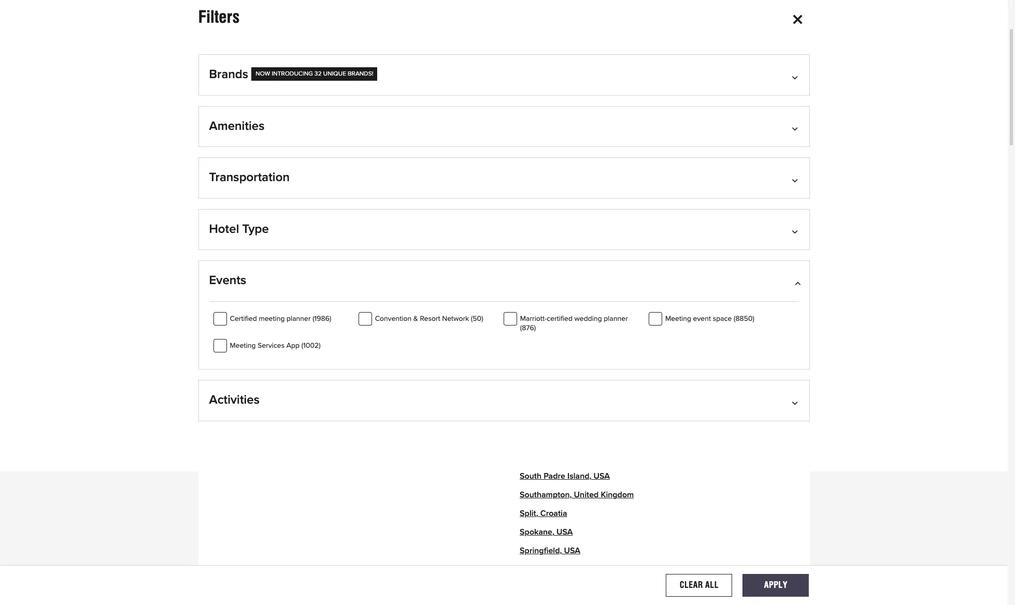 Task type: vqa. For each thing, say whether or not it's contained in the screenshot.
THE SOFIA, at the right of the page
no



Task type: locate. For each thing, give the bounding box(es) containing it.
meeting services app (1002)
[[230, 343, 321, 350]]

sopot, poland
[[520, 380, 571, 388]]

0 vertical spatial arrow down image
[[794, 73, 799, 81]]

brands
[[209, 68, 248, 81]]

1 vertical spatial meeting
[[230, 343, 256, 350]]

unique
[[323, 71, 346, 77]]

usa
[[561, 249, 577, 257], [554, 361, 571, 369], [594, 473, 610, 481], [556, 529, 573, 537], [564, 547, 580, 556]]

1 arrow down image from the top
[[794, 73, 799, 81]]

skopje,
[[520, 324, 547, 332]]

app
[[286, 343, 300, 350]]

marriott-certified wedding planner (876)
[[520, 316, 628, 332]]

(1002)
[[301, 343, 321, 350]]

2 vertical spatial arrow down image
[[794, 399, 799, 407]]

0 horizontal spatial meeting
[[230, 343, 256, 350]]

meeting for meeting event space (8850)
[[665, 316, 691, 323]]

planner right wedding
[[604, 316, 628, 323]]

services
[[258, 343, 285, 350]]

city,
[[542, 249, 558, 257]]

arrow down image
[[794, 73, 799, 81], [794, 227, 799, 236], [794, 399, 799, 407]]

1 horizontal spatial meeting
[[665, 316, 691, 323]]

0 horizontal spatial planner
[[287, 316, 311, 323]]

sioux city, usa
[[520, 249, 577, 257]]

arrow down image inside "activities" heading
[[794, 399, 799, 407]]

all
[[705, 581, 719, 590]]

arrow up image
[[794, 279, 799, 287]]

usa up poland
[[554, 361, 571, 369]]

arrow down image
[[794, 124, 799, 132], [794, 176, 799, 184]]

hotel type heading
[[209, 222, 799, 250]]

usa for springfield, usa
[[564, 547, 580, 556]]

united
[[574, 491, 599, 500]]

amenities heading
[[209, 119, 799, 147]]

arrow down image inside "hotel type" heading
[[794, 227, 799, 236]]

activities heading
[[209, 393, 799, 421]]

1 vertical spatial arrow down image
[[794, 176, 799, 184]]

1 vertical spatial arrow down image
[[794, 227, 799, 236]]

meeting
[[665, 316, 691, 323], [230, 343, 256, 350]]

split,
[[520, 510, 538, 518]]

skopje, macedonia link
[[520, 324, 590, 332]]

usa for sonoma, usa
[[554, 361, 571, 369]]

transportation
[[209, 172, 290, 184]]

amenities
[[209, 120, 265, 132]]

&
[[413, 316, 418, 323]]

2 arrow down image from the top
[[794, 176, 799, 184]]

usa up india
[[564, 547, 580, 556]]

southampton,
[[520, 491, 572, 500]]

space
[[713, 316, 732, 323]]

island,
[[567, 473, 591, 481]]

0 vertical spatial meeting
[[665, 316, 691, 323]]

apply button
[[743, 574, 809, 597]]

usa down croatia
[[556, 529, 573, 537]]

2 planner from the left
[[604, 316, 628, 323]]

planner
[[287, 316, 311, 323], [604, 316, 628, 323]]

certified
[[230, 316, 257, 323]]

clear
[[680, 581, 703, 590]]

hotel type
[[209, 223, 269, 236]]

planner left (1986)
[[287, 316, 311, 323]]

wedding
[[574, 316, 602, 323]]

srinagar, india
[[520, 566, 572, 574]]

arrow down image inside amenities heading
[[794, 124, 799, 132]]

activities
[[209, 394, 260, 407]]

kingdom
[[601, 491, 634, 500]]

2 arrow down image from the top
[[794, 227, 799, 236]]

hotel
[[209, 223, 239, 236]]

apply
[[764, 581, 788, 590]]

sioux city, usa link
[[520, 249, 577, 257]]

meeting for meeting services app (1002)
[[230, 343, 256, 350]]

3 arrow down image from the top
[[794, 399, 799, 407]]

springfield,
[[520, 547, 562, 556]]

clear all
[[680, 581, 719, 590]]

1 arrow down image from the top
[[794, 124, 799, 132]]

meeting left event
[[665, 316, 691, 323]]

clear all button
[[666, 574, 732, 597]]

0 vertical spatial arrow down image
[[794, 124, 799, 132]]

1 horizontal spatial planner
[[604, 316, 628, 323]]

filters
[[198, 7, 240, 27]]

meeting down the certified
[[230, 343, 256, 350]]

arrow down image inside transportation heading
[[794, 176, 799, 184]]



Task type: describe. For each thing, give the bounding box(es) containing it.
marriott-
[[520, 316, 547, 323]]

event
[[693, 316, 711, 323]]

springfield, usa link
[[520, 547, 580, 556]]

network
[[442, 316, 469, 323]]

resort
[[420, 316, 440, 323]]

sousse,
[[520, 417, 549, 425]]

split, croatia
[[520, 510, 567, 518]]

sonoma, usa
[[520, 361, 571, 369]]

south padre island, usa
[[520, 473, 610, 481]]

brands!
[[348, 71, 373, 77]]

india
[[554, 566, 572, 574]]

certified
[[547, 316, 573, 323]]

split, croatia link
[[520, 510, 567, 518]]

macedonia
[[549, 324, 590, 332]]

certified meeting planner (1986)
[[230, 316, 331, 323]]

sopot, poland link
[[520, 380, 571, 388]]

spokane,
[[520, 529, 554, 537]]

sioux
[[520, 249, 540, 257]]

southampton, united kingdom link
[[520, 491, 634, 500]]

srinagar, india link
[[520, 566, 572, 574]]

arrow down image for hotel type
[[794, 227, 799, 236]]

(1986)
[[313, 316, 331, 323]]

now
[[256, 71, 270, 77]]

(8850)
[[734, 316, 754, 323]]

introducing
[[272, 71, 313, 77]]

meeting event space (8850)
[[665, 316, 754, 323]]

arrow down image for amenities
[[794, 124, 799, 132]]

convention
[[375, 316, 412, 323]]

sonoma,
[[520, 361, 552, 369]]

brands heading
[[209, 67, 799, 95]]

1 planner from the left
[[287, 316, 311, 323]]

events
[[209, 275, 246, 287]]

south
[[520, 473, 541, 481]]

(50)
[[471, 316, 483, 323]]

sousse, tunisia link
[[520, 417, 577, 425]]

padre
[[544, 473, 565, 481]]

arrow down image inside brands heading
[[794, 73, 799, 81]]

springfield, usa
[[520, 547, 580, 556]]

southampton, united kingdom
[[520, 491, 634, 500]]

meeting
[[259, 316, 285, 323]]

poland
[[546, 380, 571, 388]]

type
[[242, 223, 269, 236]]

planner inside marriott-certified wedding planner (876)
[[604, 316, 628, 323]]

events heading
[[209, 274, 799, 302]]

tunisia
[[551, 417, 577, 425]]

usa right 'island,'
[[594, 473, 610, 481]]

32
[[314, 71, 322, 77]]

brands now introducing 32 unique brands!
[[209, 68, 373, 81]]

sousse, tunisia
[[520, 417, 577, 425]]

convention & resort network (50)
[[375, 316, 483, 323]]

transportation heading
[[209, 171, 799, 198]]

arrow down image for transportation
[[794, 176, 799, 184]]

spokane, usa
[[520, 529, 573, 537]]

usa right city,
[[561, 249, 577, 257]]

sopot,
[[520, 380, 544, 388]]

arrow down image for activities
[[794, 399, 799, 407]]

(876)
[[520, 325, 536, 332]]

spokane, usa link
[[520, 529, 573, 537]]

croatia
[[540, 510, 567, 518]]

srinagar,
[[520, 566, 552, 574]]

south padre island, usa link
[[520, 473, 610, 481]]

skopje, macedonia
[[520, 324, 590, 332]]

usa for spokane, usa
[[556, 529, 573, 537]]



